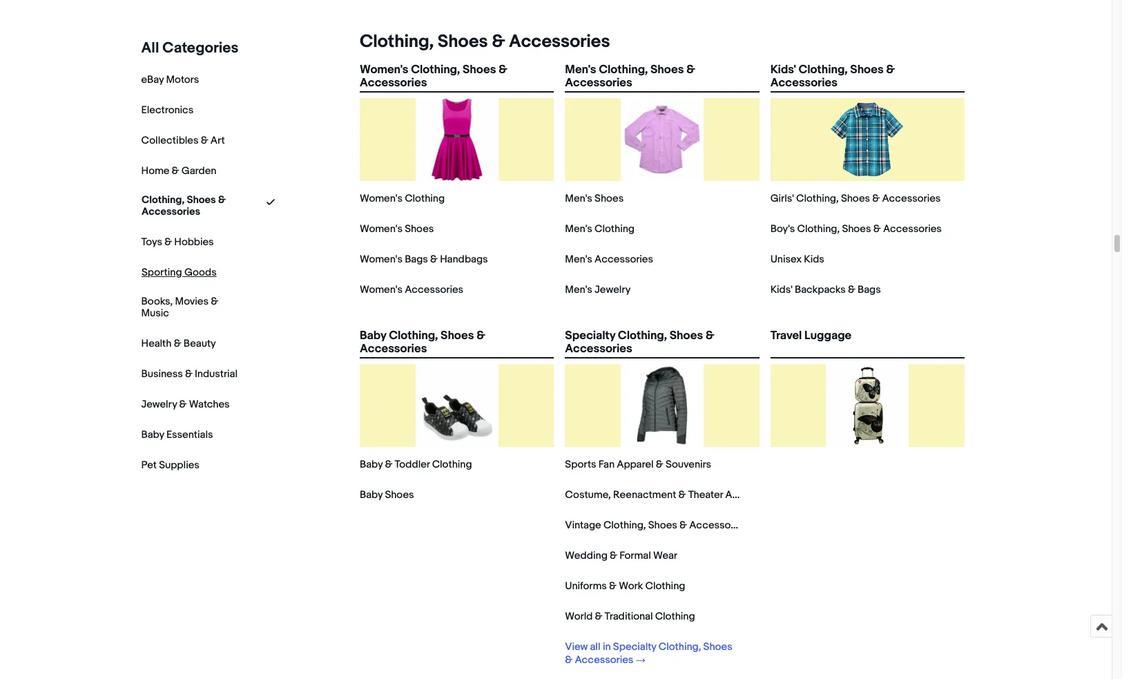 Task type: vqa. For each thing, say whether or not it's contained in the screenshot.


Task type: describe. For each thing, give the bounding box(es) containing it.
& inside women's clothing, shoes & accessories
[[499, 63, 508, 77]]

0 vertical spatial clothing, shoes & accessories
[[360, 31, 610, 53]]

clothing, for vintage clothing, shoes & accessories
[[604, 519, 646, 532]]

vintage clothing, shoes & accessories
[[565, 519, 748, 532]]

kids' for kids' clothing, shoes & accessories
[[771, 63, 797, 77]]

men's for men's jewelry
[[565, 283, 593, 296]]

& inside baby clothing, shoes & accessories
[[477, 329, 486, 343]]

sports fan apparel & souvenirs
[[565, 458, 712, 471]]

work
[[619, 580, 644, 593]]

girls'
[[771, 192, 795, 205]]

women's clothing, shoes & accessories
[[360, 63, 508, 90]]

specialty inside the view all in specialty clothing, shoes & accessories
[[613, 641, 657, 654]]

shoes inside kids' clothing, shoes & accessories
[[851, 63, 884, 77]]

sporting goods
[[142, 266, 217, 279]]

essentials
[[167, 428, 213, 441]]

women's accessories link
[[360, 283, 464, 296]]

costume,
[[565, 489, 611, 502]]

women's clothing
[[360, 192, 445, 205]]

health & beauty link
[[142, 337, 216, 350]]

world & traditional clothing link
[[565, 610, 696, 623]]

girls' clothing, shoes & accessories
[[771, 192, 941, 205]]

baby clothing, shoes & accessories
[[360, 329, 486, 356]]

uniforms
[[565, 580, 607, 593]]

accessories inside women's clothing, shoes & accessories
[[360, 76, 427, 90]]

home & garden
[[142, 164, 217, 178]]

boy's clothing, shoes & accessories link
[[771, 223, 942, 236]]

shoes inside specialty clothing, shoes & accessories
[[670, 329, 703, 343]]

collectibles & art
[[142, 134, 225, 147]]

shoes inside women's clothing, shoes & accessories
[[463, 63, 496, 77]]

clothing, for girls' clothing, shoes & accessories
[[797, 192, 839, 205]]

women's clothing, shoes & accessories link
[[360, 63, 554, 90]]

pet supplies
[[142, 459, 200, 472]]

toys & hobbies link
[[142, 235, 214, 249]]

men's clothing, shoes & accessories image
[[621, 98, 704, 181]]

clothing, for women's clothing, shoes & accessories
[[411, 63, 460, 77]]

sporting
[[142, 266, 182, 279]]

world & traditional clothing
[[565, 610, 696, 623]]

wedding & formal wear
[[565, 549, 678, 562]]

home & garden link
[[142, 164, 217, 178]]

kids' clothing, shoes & accessories link
[[771, 63, 965, 90]]

baby clothing, shoes & accessories image
[[416, 364, 499, 447]]

travel luggage
[[771, 329, 852, 343]]

world
[[565, 610, 593, 623]]

clothing, for specialty clothing, shoes & accessories
[[618, 329, 668, 343]]

all categories
[[142, 39, 239, 57]]

& inside books, movies & music
[[211, 295, 219, 308]]

men's clothing, shoes & accessories link
[[565, 63, 760, 90]]

business
[[142, 367, 183, 380]]

clothing for baby
[[432, 458, 472, 471]]

1 horizontal spatial apparel
[[726, 489, 763, 502]]

men's jewelry
[[565, 283, 631, 296]]

garden
[[182, 164, 217, 178]]

men's clothing
[[565, 223, 635, 236]]

men's shoes
[[565, 192, 624, 205]]

ebay motors
[[142, 73, 199, 86]]

accessories inside the view all in specialty clothing, shoes & accessories
[[575, 654, 634, 667]]

specialty inside specialty clothing, shoes & accessories
[[565, 329, 616, 343]]

health & beauty
[[142, 337, 216, 350]]

baby essentials
[[142, 428, 213, 441]]

travel
[[771, 329, 803, 343]]

men's jewelry link
[[565, 283, 631, 296]]

watches
[[189, 398, 230, 411]]

girls' clothing, shoes & accessories link
[[771, 192, 941, 205]]

shoes inside the view all in specialty clothing, shoes & accessories
[[704, 641, 733, 654]]

women's for women's clothing, shoes & accessories
[[360, 63, 409, 77]]

clothing, for men's clothing, shoes & accessories
[[599, 63, 648, 77]]

women's shoes
[[360, 223, 434, 236]]

kids' clothing, shoes & accessories image
[[827, 98, 910, 181]]

view
[[565, 641, 588, 654]]

sporting goods link
[[142, 266, 217, 279]]

travel luggage image
[[827, 364, 910, 447]]

accessories inside baby clothing, shoes & accessories
[[360, 342, 427, 356]]

health
[[142, 337, 172, 350]]

women's bags & handbags link
[[360, 253, 488, 266]]

specialty clothing, shoes & accessories image
[[621, 364, 704, 447]]

art
[[211, 134, 225, 147]]

baby & toddler clothing
[[360, 458, 472, 471]]

categories
[[163, 39, 239, 57]]

uniforms & work clothing link
[[565, 580, 686, 593]]

accessories inside kids' clothing, shoes & accessories
[[771, 76, 838, 90]]

industrial
[[195, 367, 238, 380]]

specialty clothing, shoes & accessories
[[565, 329, 715, 356]]

travel luggage link
[[771, 329, 965, 354]]

motors
[[166, 73, 199, 86]]

books, movies & music
[[142, 295, 219, 320]]

accessories inside specialty clothing, shoes & accessories
[[565, 342, 633, 356]]

kids' for kids' backpacks & bags
[[771, 283, 793, 296]]

men's clothing, shoes & accessories
[[565, 63, 696, 90]]

women's clothing, shoes & accessories image
[[416, 98, 499, 181]]

& inside men's clothing, shoes & accessories
[[687, 63, 696, 77]]

traditional
[[605, 610, 653, 623]]

backpacks
[[795, 283, 846, 296]]

men's for men's clothing
[[565, 223, 593, 236]]

books,
[[142, 295, 173, 308]]

baby shoes
[[360, 489, 414, 502]]

boy's clothing, shoes & accessories
[[771, 223, 942, 236]]

theater
[[689, 489, 724, 502]]

uniforms & work clothing
[[565, 580, 686, 593]]

men's clothing link
[[565, 223, 635, 236]]

collectibles & art link
[[142, 134, 225, 147]]

baby for baby clothing, shoes & accessories
[[360, 329, 387, 343]]

accessories inside men's clothing, shoes & accessories
[[565, 76, 633, 90]]

vintage clothing, shoes & accessories link
[[565, 519, 748, 532]]

collectibles
[[142, 134, 199, 147]]

kids' backpacks & bags link
[[771, 283, 882, 296]]

luggage
[[805, 329, 852, 343]]

toddler
[[395, 458, 430, 471]]

jewelry & watches link
[[142, 398, 230, 411]]

men's shoes link
[[565, 192, 624, 205]]

all
[[142, 39, 160, 57]]

clothing up women's shoes
[[405, 192, 445, 205]]



Task type: locate. For each thing, give the bounding box(es) containing it.
unisex kids
[[771, 253, 825, 266]]

1 horizontal spatial clothing, shoes & accessories link
[[354, 31, 610, 53]]

0 horizontal spatial clothing, shoes & accessories link
[[142, 193, 238, 218]]

men's for men's clothing, shoes & accessories
[[565, 63, 597, 77]]

unisex
[[771, 253, 802, 266]]

clothing, shoes & accessories link up women's clothing, shoes & accessories link
[[354, 31, 610, 53]]

clothing, for kids' clothing, shoes & accessories
[[799, 63, 848, 77]]

costume, reenactment & theater apparel link
[[565, 489, 763, 502]]

0 vertical spatial kids'
[[771, 63, 797, 77]]

formal
[[620, 549, 651, 562]]

2 kids' from the top
[[771, 283, 793, 296]]

bags right backpacks
[[858, 283, 882, 296]]

shoes
[[438, 31, 488, 53], [463, 63, 496, 77], [651, 63, 684, 77], [851, 63, 884, 77], [595, 192, 624, 205], [842, 192, 871, 205], [187, 193, 216, 207], [405, 223, 434, 236], [843, 223, 872, 236], [441, 329, 474, 343], [670, 329, 703, 343], [385, 489, 414, 502], [649, 519, 678, 532], [704, 641, 733, 654]]

wedding & formal wear link
[[565, 549, 678, 562]]

business & industrial link
[[142, 367, 238, 380]]

clothing, shoes & accessories up women's clothing, shoes & accessories link
[[360, 31, 610, 53]]

all
[[590, 641, 601, 654]]

1 kids' from the top
[[771, 63, 797, 77]]

0 horizontal spatial clothing, shoes & accessories
[[142, 193, 226, 218]]

baby for baby shoes
[[360, 489, 383, 502]]

books, movies & music link
[[142, 295, 238, 320]]

5 men's from the top
[[565, 283, 593, 296]]

0 vertical spatial clothing, shoes & accessories link
[[354, 31, 610, 53]]

baby down baby & toddler clothing link
[[360, 489, 383, 502]]

1 vertical spatial clothing, shoes & accessories link
[[142, 193, 238, 218]]

jewelry & watches
[[142, 398, 230, 411]]

baby up pet
[[142, 428, 165, 441]]

1 horizontal spatial jewelry
[[595, 283, 631, 296]]

& inside the view all in specialty clothing, shoes & accessories
[[565, 654, 573, 667]]

baby up baby shoes
[[360, 458, 383, 471]]

clothing right toddler
[[432, 458, 472, 471]]

women's for women's shoes
[[360, 223, 403, 236]]

2 men's from the top
[[565, 192, 593, 205]]

wedding
[[565, 549, 608, 562]]

women's inside women's clothing, shoes & accessories
[[360, 63, 409, 77]]

baby clothing, shoes & accessories link
[[360, 329, 554, 356]]

clothing, inside men's clothing, shoes & accessories
[[599, 63, 648, 77]]

1 vertical spatial apparel
[[726, 489, 763, 502]]

clothing, for baby clothing, shoes & accessories
[[389, 329, 438, 343]]

apparel
[[617, 458, 654, 471], [726, 489, 763, 502]]

4 women's from the top
[[360, 253, 403, 266]]

1 women's from the top
[[360, 63, 409, 77]]

1 vertical spatial kids'
[[771, 283, 793, 296]]

sports
[[565, 458, 597, 471]]

view all in specialty clothing, shoes & accessories
[[565, 641, 733, 667]]

1 vertical spatial jewelry
[[142, 398, 177, 411]]

specialty right in
[[613, 641, 657, 654]]

women's for women's accessories
[[360, 283, 403, 296]]

&
[[492, 31, 505, 53], [499, 63, 508, 77], [687, 63, 696, 77], [887, 63, 896, 77], [201, 134, 209, 147], [172, 164, 180, 178], [873, 192, 880, 205], [218, 193, 226, 207], [874, 223, 881, 236], [165, 235, 172, 249], [431, 253, 438, 266], [849, 283, 856, 296], [211, 295, 219, 308], [477, 329, 486, 343], [706, 329, 715, 343], [174, 337, 182, 350], [185, 367, 193, 380], [180, 398, 187, 411], [385, 458, 393, 471], [656, 458, 664, 471], [679, 489, 686, 502], [680, 519, 688, 532], [610, 549, 618, 562], [610, 580, 617, 593], [595, 610, 603, 623], [565, 654, 573, 667]]

accessories
[[509, 31, 610, 53], [360, 76, 427, 90], [565, 76, 633, 90], [771, 76, 838, 90], [883, 192, 941, 205], [142, 205, 200, 218], [884, 223, 942, 236], [595, 253, 654, 266], [405, 283, 464, 296], [360, 342, 427, 356], [565, 342, 633, 356], [690, 519, 748, 532], [575, 654, 634, 667]]

3 men's from the top
[[565, 223, 593, 236]]

women's for women's bags & handbags
[[360, 253, 403, 266]]

women's shoes link
[[360, 223, 434, 236]]

men's for men's accessories
[[565, 253, 593, 266]]

clothing for uniforms
[[646, 580, 686, 593]]

electronics
[[142, 104, 194, 117]]

shoes inside baby clothing, shoes & accessories
[[441, 329, 474, 343]]

beauty
[[184, 337, 216, 350]]

5 women's from the top
[[360, 283, 403, 296]]

apparel right theater
[[726, 489, 763, 502]]

clothing
[[405, 192, 445, 205], [595, 223, 635, 236], [432, 458, 472, 471], [646, 580, 686, 593], [656, 610, 696, 623]]

jewelry down men's accessories link
[[595, 283, 631, 296]]

clothing,
[[360, 31, 434, 53], [411, 63, 460, 77], [599, 63, 648, 77], [799, 63, 848, 77], [797, 192, 839, 205], [142, 193, 185, 207], [798, 223, 840, 236], [389, 329, 438, 343], [618, 329, 668, 343], [604, 519, 646, 532], [659, 641, 702, 654]]

1 horizontal spatial bags
[[858, 283, 882, 296]]

shoes inside men's clothing, shoes & accessories
[[651, 63, 684, 77]]

0 horizontal spatial bags
[[405, 253, 428, 266]]

electronics link
[[142, 104, 194, 117]]

clothing, shoes & accessories down "home & garden"
[[142, 193, 226, 218]]

jewelry
[[595, 283, 631, 296], [142, 398, 177, 411]]

men's accessories link
[[565, 253, 654, 266]]

baby for baby & toddler clothing
[[360, 458, 383, 471]]

baby inside baby clothing, shoes & accessories
[[360, 329, 387, 343]]

movies
[[175, 295, 209, 308]]

1 vertical spatial specialty
[[613, 641, 657, 654]]

& inside specialty clothing, shoes & accessories
[[706, 329, 715, 343]]

women's accessories
[[360, 283, 464, 296]]

baby
[[360, 329, 387, 343], [142, 428, 165, 441], [360, 458, 383, 471], [360, 489, 383, 502]]

clothing, shoes & accessories link down garden
[[142, 193, 238, 218]]

business & industrial
[[142, 367, 238, 380]]

4 men's from the top
[[565, 253, 593, 266]]

sports fan apparel & souvenirs link
[[565, 458, 712, 471]]

baby for baby essentials
[[142, 428, 165, 441]]

clothing, inside women's clothing, shoes & accessories
[[411, 63, 460, 77]]

supplies
[[159, 459, 200, 472]]

apparel right fan
[[617, 458, 654, 471]]

clothing, shoes & accessories link
[[354, 31, 610, 53], [142, 193, 238, 218]]

women's bags & handbags
[[360, 253, 488, 266]]

kids' backpacks & bags
[[771, 283, 882, 296]]

clothing for world
[[656, 610, 696, 623]]

clothing, inside the view all in specialty clothing, shoes & accessories
[[659, 641, 702, 654]]

0 vertical spatial specialty
[[565, 329, 616, 343]]

toys & hobbies
[[142, 235, 214, 249]]

1 horizontal spatial clothing, shoes & accessories
[[360, 31, 610, 53]]

in
[[603, 641, 611, 654]]

baby down women's accessories link
[[360, 329, 387, 343]]

clothing up men's accessories link
[[595, 223, 635, 236]]

vintage
[[565, 519, 602, 532]]

0 vertical spatial jewelry
[[595, 283, 631, 296]]

1 men's from the top
[[565, 63, 597, 77]]

clothing, inside kids' clothing, shoes & accessories
[[799, 63, 848, 77]]

0 horizontal spatial apparel
[[617, 458, 654, 471]]

0 vertical spatial bags
[[405, 253, 428, 266]]

clothing, for boy's clothing, shoes & accessories
[[798, 223, 840, 236]]

fan
[[599, 458, 615, 471]]

clothing down wear
[[646, 580, 686, 593]]

clothing, inside specialty clothing, shoes & accessories
[[618, 329, 668, 343]]

men's for men's shoes
[[565, 192, 593, 205]]

handbags
[[440, 253, 488, 266]]

jewelry down business
[[142, 398, 177, 411]]

pet supplies link
[[142, 459, 200, 472]]

baby & toddler clothing link
[[360, 458, 472, 471]]

2 women's from the top
[[360, 192, 403, 205]]

specialty down men's jewelry
[[565, 329, 616, 343]]

pet
[[142, 459, 157, 472]]

view all in specialty clothing, shoes & accessories link
[[565, 641, 740, 667]]

men's
[[565, 63, 597, 77], [565, 192, 593, 205], [565, 223, 593, 236], [565, 253, 593, 266], [565, 283, 593, 296]]

music
[[142, 307, 169, 320]]

3 women's from the top
[[360, 223, 403, 236]]

bags
[[405, 253, 428, 266], [858, 283, 882, 296]]

1 vertical spatial clothing, shoes & accessories
[[142, 193, 226, 218]]

0 horizontal spatial jewelry
[[142, 398, 177, 411]]

men's accessories
[[565, 253, 654, 266]]

clothing up view all in specialty clothing, shoes & accessories link
[[656, 610, 696, 623]]

1 vertical spatial bags
[[858, 283, 882, 296]]

specialty clothing, shoes & accessories link
[[565, 329, 760, 356]]

kids
[[805, 253, 825, 266]]

ebay
[[142, 73, 164, 86]]

reenactment
[[614, 489, 677, 502]]

kids' inside kids' clothing, shoes & accessories
[[771, 63, 797, 77]]

goods
[[184, 266, 217, 279]]

women's for women's clothing
[[360, 192, 403, 205]]

clothing, inside baby clothing, shoes & accessories
[[389, 329, 438, 343]]

men's inside men's clothing, shoes & accessories
[[565, 63, 597, 77]]

baby essentials link
[[142, 428, 213, 441]]

& inside kids' clothing, shoes & accessories
[[887, 63, 896, 77]]

women's clothing link
[[360, 192, 445, 205]]

unisex kids link
[[771, 253, 825, 266]]

bags up women's accessories at the top
[[405, 253, 428, 266]]

costume, reenactment & theater apparel
[[565, 489, 763, 502]]

0 vertical spatial apparel
[[617, 458, 654, 471]]



